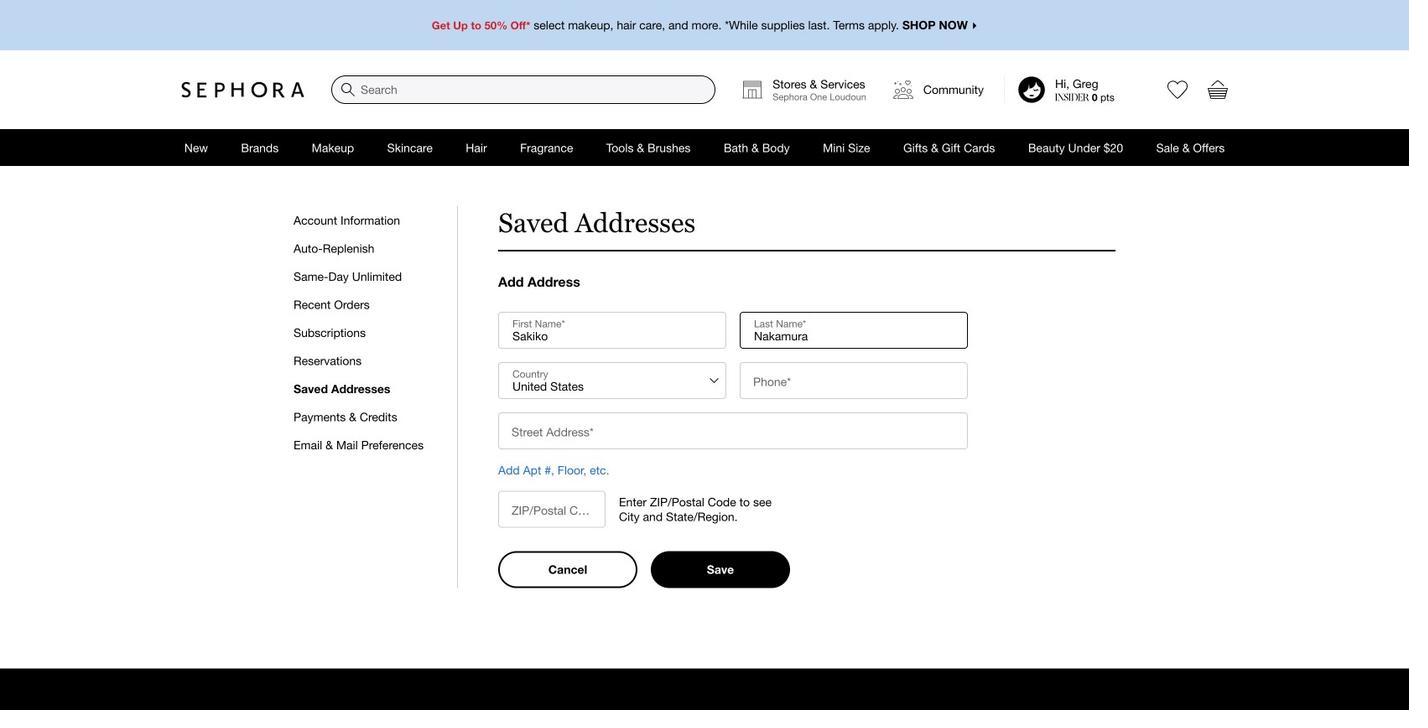 Task type: describe. For each thing, give the bounding box(es) containing it.
sephora homepage image
[[181, 81, 304, 98]]

insider image
[[1055, 94, 1089, 101]]

go to basket image
[[1208, 80, 1228, 100]]



Task type: locate. For each thing, give the bounding box(es) containing it.
None search field
[[331, 75, 716, 104]]

None telephone field
[[741, 363, 967, 398]]

None field
[[331, 75, 716, 104]]

Search search field
[[332, 76, 715, 103]]

None telephone field
[[499, 492, 605, 527]]

None text field
[[499, 313, 726, 348], [741, 313, 967, 348], [499, 313, 726, 348], [741, 313, 967, 348]]

None text field
[[499, 414, 967, 449]]



Task type: vqa. For each thing, say whether or not it's contained in the screenshot.
the Sign in to love OLEHENRIKSEN Pout Preserve Hydrating Peptide Lip Treatment image
no



